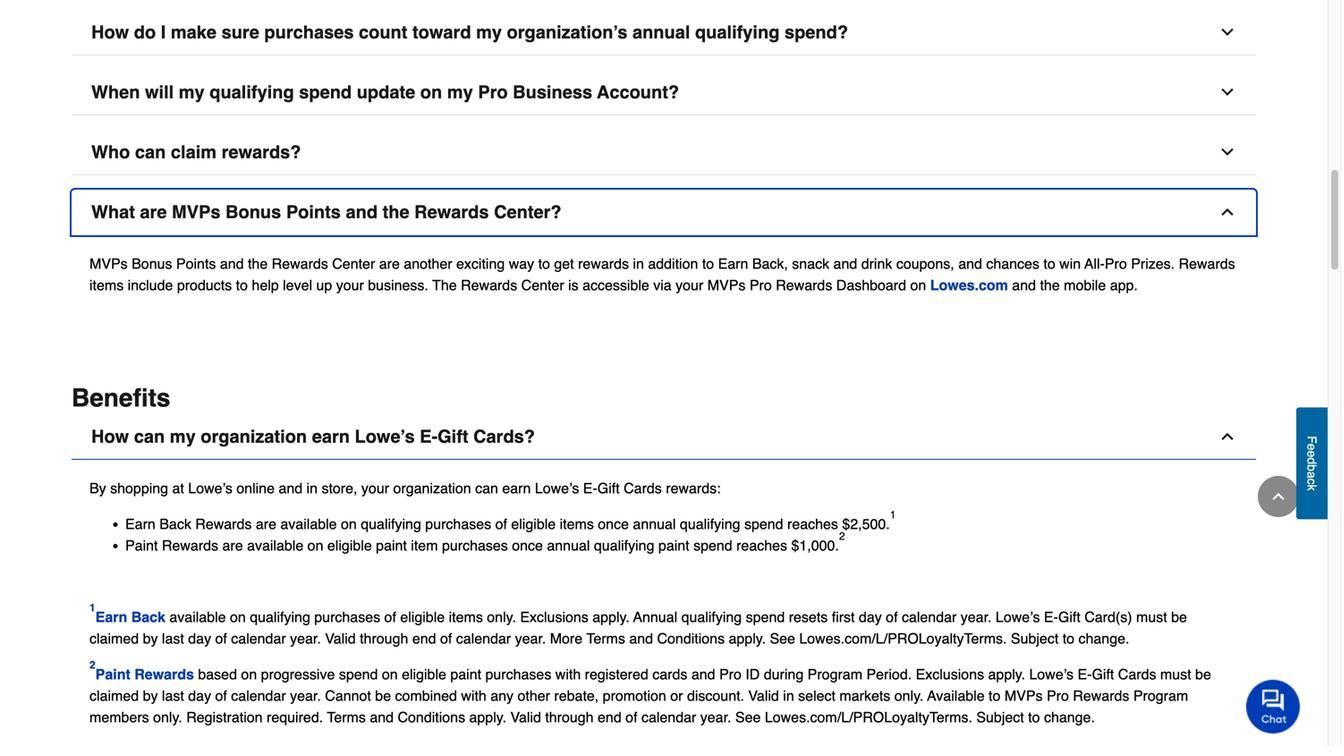 Task type: vqa. For each thing, say whether or not it's contained in the screenshot.
"$169.00"
no



Task type: describe. For each thing, give the bounding box(es) containing it.
when will my qualifying spend update on my pro business account? button
[[72, 70, 1257, 115]]

will
[[145, 82, 174, 103]]

1 vertical spatial center
[[521, 277, 564, 294]]

0 vertical spatial day
[[859, 609, 882, 626]]

mvps inside "what are mvps bonus points and the rewards center?" button
[[172, 202, 221, 222]]

available inside available on qualifying purchases of eligible items only. exclusions apply. annual qualifying spend resets first day of calendar year. lowe's e-gift card(s) must be claimed by last day of calendar year. valid through end of calendar year. more terms and conditions apply. see lowes.com/l/proloyaltyterms. subject to change.
[[169, 609, 226, 626]]

rewards right prizes.
[[1179, 256, 1236, 272]]

year. up available at the right
[[961, 609, 992, 626]]

qualifying left spend?
[[695, 22, 780, 43]]

registration
[[186, 709, 263, 726]]

update
[[357, 82, 415, 103]]

resets
[[789, 609, 828, 626]]

addition
[[648, 256, 698, 272]]

first
[[832, 609, 855, 626]]

2 vertical spatial the
[[1040, 277, 1060, 294]]

only. inside available on qualifying purchases of eligible items only. exclusions apply. annual qualifying spend resets first day of calendar year. lowe's e-gift card(s) must be claimed by last day of calendar year. valid through end of calendar year. more terms and conditions apply. see lowes.com/l/proloyaltyterms. subject to change.
[[487, 609, 516, 626]]

reaches inside paint rewards are available on eligible paint item purchases once annual qualifying paint spend reaches $1,000. 2
[[737, 537, 788, 554]]

2 e from the top
[[1305, 451, 1320, 458]]

what
[[91, 202, 135, 222]]

can for my
[[134, 426, 165, 447]]

year. left more
[[515, 631, 546, 647]]

period.
[[867, 666, 912, 683]]

how for how can my organization earn lowe's e-gift cards?
[[91, 426, 129, 447]]

b
[[1305, 464, 1320, 471]]

app.
[[1110, 277, 1138, 294]]

day for based on progressive spend on eligible paint purchases with registered cards and pro id during program period. exclusions apply. lowe's e-gift cards must be claimed by last day of calendar year. cannot be combined with any other rebate, promotion or discount. valid in select markets only. available to mvps pro rewards program members only. registration required. terms and conditions apply. valid through end of calendar year. see lowes.com/l/proloyaltyterms. subject to change.
[[188, 688, 211, 704]]

qualifying down 'rewards:'
[[680, 516, 741, 533]]

purchases inside based on progressive spend on eligible paint purchases with registered cards and pro id during program period. exclusions apply. lowe's e-gift cards must be claimed by last day of calendar year. cannot be combined with any other rebate, promotion or discount. valid in select markets only. available to mvps pro rewards program members only. registration required. terms and conditions apply. valid through end of calendar year. see lowes.com/l/proloyaltyterms. subject to change.
[[486, 666, 552, 683]]

available
[[928, 688, 985, 704]]

mvps right via
[[708, 277, 746, 294]]

center?
[[494, 202, 562, 222]]

and up discount.
[[692, 666, 716, 683]]

is
[[568, 277, 579, 294]]

my down how do i make sure purchases count toward my organization's annual qualifying spend?
[[447, 82, 473, 103]]

what are mvps bonus points and the rewards center? button
[[72, 190, 1257, 235]]

win
[[1060, 256, 1081, 272]]

organization's
[[507, 22, 628, 43]]

f e e d b a c k button
[[1297, 407, 1328, 519]]

and down the 'chances'
[[1012, 277, 1036, 294]]

$1,000.
[[792, 537, 839, 554]]

year. down progressive in the bottom of the page
[[290, 688, 321, 704]]

rewards
[[578, 256, 629, 272]]

year. down discount.
[[701, 709, 732, 726]]

level
[[283, 277, 312, 294]]

who can claim rewards? button
[[72, 130, 1257, 175]]

bonus inside button
[[226, 202, 281, 222]]

mvps inside based on progressive spend on eligible paint purchases with registered cards and pro id during program period. exclusions apply. lowe's e-gift cards must be claimed by last day of calendar year. cannot be combined with any other rebate, promotion or discount. valid in select markets only. available to mvps pro rewards program members only. registration required. terms and conditions apply. valid through end of calendar year. see lowes.com/l/proloyaltyterms. subject to change.
[[1005, 688, 1043, 704]]

chevron down image for who can claim rewards?
[[1219, 143, 1237, 161]]

last for paint rewards
[[162, 688, 184, 704]]

available inside earn back rewards are available on qualifying purchases of eligible items once annual qualifying spend reaches $2,500. 1
[[280, 516, 337, 533]]

gift down the how can my organization earn lowe's e-gift cards? button
[[598, 480, 620, 497]]

conditions inside based on progressive spend on eligible paint purchases with registered cards and pro id during program period. exclusions apply. lowe's e-gift cards must be claimed by last day of calendar year. cannot be combined with any other rebate, promotion or discount. valid in select markets only. available to mvps pro rewards program members only. registration required. terms and conditions apply. valid through end of calendar year. see lowes.com/l/proloyaltyterms. subject to change.
[[398, 709, 465, 726]]

1 inside the 1 earn back
[[89, 602, 95, 615]]

2 inside 2 paint rewards
[[89, 659, 95, 672]]

mobile
[[1064, 277, 1106, 294]]

promotion
[[603, 688, 667, 704]]

pro inside button
[[478, 82, 508, 103]]

on inside paint rewards are available on eligible paint item purchases once annual qualifying paint spend reaches $1,000. 2
[[308, 537, 323, 554]]

k
[[1305, 485, 1320, 491]]

when
[[91, 82, 140, 103]]

qualifying up progressive in the bottom of the page
[[250, 609, 310, 626]]

by for back
[[143, 631, 158, 647]]

spend?
[[785, 22, 849, 43]]

make
[[171, 22, 217, 43]]

all-
[[1085, 256, 1105, 272]]

products
[[177, 277, 232, 294]]

progressive
[[261, 666, 335, 683]]

paint inside paint rewards are available on eligible paint item purchases once annual qualifying paint spend reaches $1,000. 2
[[125, 537, 158, 554]]

spend inside based on progressive spend on eligible paint purchases with registered cards and pro id during program period. exclusions apply. lowe's e-gift cards must be claimed by last day of calendar year. cannot be combined with any other rebate, promotion or discount. valid in select markets only. available to mvps pro rewards program members only. registration required. terms and conditions apply. valid through end of calendar year. see lowes.com/l/proloyaltyterms. subject to change.
[[339, 666, 378, 683]]

business
[[513, 82, 593, 103]]

and left drink
[[834, 256, 858, 272]]

0 horizontal spatial in
[[307, 480, 318, 497]]

change. inside based on progressive spend on eligible paint purchases with registered cards and pro id during program period. exclusions apply. lowe's e-gift cards must be claimed by last day of calendar year. cannot be combined with any other rebate, promotion or discount. valid in select markets only. available to mvps pro rewards program members only. registration required. terms and conditions apply. valid through end of calendar year. see lowes.com/l/proloyaltyterms. subject to change.
[[1044, 709, 1095, 726]]

1 horizontal spatial valid
[[511, 709, 541, 726]]

id
[[746, 666, 760, 683]]

and up lowes.com link
[[959, 256, 983, 272]]

must for card(s)
[[1137, 609, 1168, 626]]

purchases inside available on qualifying purchases of eligible items only. exclusions apply. annual qualifying spend resets first day of calendar year. lowe's e-gift card(s) must be claimed by last day of calendar year. valid through end of calendar year. more terms and conditions apply. see lowes.com/l/proloyaltyterms. subject to change.
[[314, 609, 380, 626]]

reaches inside earn back rewards are available on qualifying purchases of eligible items once annual qualifying spend reaches $2,500. 1
[[788, 516, 839, 533]]

on inside mvps bonus points and the rewards center are another exciting way to get rewards in addition to earn back, snack and drink coupons, and chances to win all-pro prizes. rewards items include products to help level up your business. the rewards center is accessible via your mvps pro rewards dashboard on
[[911, 277, 927, 294]]

select
[[798, 688, 836, 704]]

day for available on qualifying purchases of eligible items only. exclusions apply. annual qualifying spend resets first day of calendar year. lowe's e-gift card(s) must be claimed by last day of calendar year. valid through end of calendar year. more terms and conditions apply. see lowes.com/l/proloyaltyterms. subject to change.
[[188, 631, 211, 647]]

calendar down or
[[642, 709, 697, 726]]

calendar up any
[[456, 631, 511, 647]]

count
[[359, 22, 408, 43]]

rewards inside earn back rewards are available on qualifying purchases of eligible items once annual qualifying spend reaches $2,500. 1
[[195, 516, 252, 533]]

earn inside earn back rewards are available on qualifying purchases of eligible items once annual qualifying spend reaches $2,500. 1
[[125, 516, 156, 533]]

items inside earn back rewards are available on qualifying purchases of eligible items once annual qualifying spend reaches $2,500. 1
[[560, 516, 594, 533]]

2 horizontal spatial only.
[[895, 688, 924, 704]]

on inside earn back rewards are available on qualifying purchases of eligible items once annual qualifying spend reaches $2,500. 1
[[341, 516, 357, 533]]

chevron down image for how do i make sure purchases count toward my organization's annual qualifying spend?
[[1219, 23, 1237, 41]]

i
[[161, 22, 166, 43]]

card(s)
[[1085, 609, 1133, 626]]

2 horizontal spatial valid
[[749, 688, 779, 704]]

rewards?
[[222, 142, 301, 162]]

on inside available on qualifying purchases of eligible items only. exclusions apply. annual qualifying spend resets first day of calendar year. lowe's e-gift card(s) must be claimed by last day of calendar year. valid through end of calendar year. more terms and conditions apply. see lowes.com/l/proloyaltyterms. subject to change.
[[230, 609, 246, 626]]

e- up earn back rewards are available on qualifying purchases of eligible items once annual qualifying spend reaches $2,500. 1 on the bottom
[[583, 480, 598, 497]]

points inside mvps bonus points and the rewards center are another exciting way to get rewards in addition to earn back, snack and drink coupons, and chances to win all-pro prizes. rewards items include products to help level up your business. the rewards center is accessible via your mvps pro rewards dashboard on
[[176, 256, 216, 272]]

1 earn back
[[89, 602, 166, 626]]

change. inside available on qualifying purchases of eligible items only. exclusions apply. annual qualifying spend resets first day of calendar year. lowe's e-gift card(s) must be claimed by last day of calendar year. valid through end of calendar year. more terms and conditions apply. see lowes.com/l/proloyaltyterms. subject to change.
[[1079, 631, 1130, 647]]

lowes.com/l/proloyaltyterms. inside based on progressive spend on eligible paint purchases with registered cards and pro id during program period. exclusions apply. lowe's e-gift cards must be claimed by last day of calendar year. cannot be combined with any other rebate, promotion or discount. valid in select markets only. available to mvps pro rewards program members only. registration required. terms and conditions apply. valid through end of calendar year. see lowes.com/l/proloyaltyterms. subject to change.
[[765, 709, 973, 726]]

chevron up image
[[1270, 488, 1288, 506]]

at
[[172, 480, 184, 497]]

store,
[[322, 480, 358, 497]]

chances
[[987, 256, 1040, 272]]

qualifying right annual
[[682, 609, 742, 626]]

earn inside the 1 earn back
[[95, 609, 127, 626]]

earn inside mvps bonus points and the rewards center are another exciting way to get rewards in addition to earn back, snack and drink coupons, and chances to win all-pro prizes. rewards items include products to help level up your business. the rewards center is accessible via your mvps pro rewards dashboard on
[[718, 256, 749, 272]]

by for rewards
[[143, 688, 158, 704]]

rewards down snack
[[776, 277, 833, 294]]

spend inside paint rewards are available on eligible paint item purchases once annual qualifying paint spend reaches $1,000. 2
[[694, 537, 733, 554]]

how can my organization earn lowe's e-gift cards?
[[91, 426, 535, 447]]

see inside based on progressive spend on eligible paint purchases with registered cards and pro id during program period. exclusions apply. lowe's e-gift cards must be claimed by last day of calendar year. cannot be combined with any other rebate, promotion or discount. valid in select markets only. available to mvps pro rewards program members only. registration required. terms and conditions apply. valid through end of calendar year. see lowes.com/l/proloyaltyterms. subject to change.
[[736, 709, 761, 726]]

items inside available on qualifying purchases of eligible items only. exclusions apply. annual qualifying spend resets first day of calendar year. lowe's e-gift card(s) must be claimed by last day of calendar year. valid through end of calendar year. more terms and conditions apply. see lowes.com/l/proloyaltyterms. subject to change.
[[449, 609, 483, 626]]

registered
[[585, 666, 649, 683]]

more
[[550, 631, 583, 647]]

year. up progressive in the bottom of the page
[[290, 631, 321, 647]]

are inside mvps bonus points and the rewards center are another exciting way to get rewards in addition to earn back, snack and drink coupons, and chances to win all-pro prizes. rewards items include products to help level up your business. the rewards center is accessible via your mvps pro rewards dashboard on
[[379, 256, 400, 272]]

purchases inside earn back rewards are available on qualifying purchases of eligible items once annual qualifying spend reaches $2,500. 1
[[425, 516, 491, 533]]

available inside paint rewards are available on eligible paint item purchases once annual qualifying paint spend reaches $1,000. 2
[[247, 537, 304, 554]]

bonus inside mvps bonus points and the rewards center are another exciting way to get rewards in addition to earn back, snack and drink coupons, and chances to win all-pro prizes. rewards items include products to help level up your business. the rewards center is accessible via your mvps pro rewards dashboard on
[[132, 256, 172, 272]]

paint for with
[[450, 666, 482, 683]]

account?
[[597, 82, 679, 103]]

paint for purchases
[[376, 537, 407, 554]]

2 inside paint rewards are available on eligible paint item purchases once annual qualifying paint spend reaches $1,000. 2
[[839, 530, 845, 543]]

gift inside available on qualifying purchases of eligible items only. exclusions apply. annual qualifying spend resets first day of calendar year. lowe's e-gift card(s) must be claimed by last day of calendar year. valid through end of calendar year. more terms and conditions apply. see lowes.com/l/proloyaltyterms. subject to change.
[[1059, 609, 1081, 626]]

by shopping at lowe's online and in store, your organization can earn lowe's e-gift cards rewards:
[[89, 480, 721, 497]]

calendar up period.
[[902, 609, 957, 626]]

online
[[237, 480, 275, 497]]

via
[[654, 277, 672, 294]]

on inside button
[[420, 82, 442, 103]]

purchases inside paint rewards are available on eligible paint item purchases once annual qualifying paint spend reaches $1,000. 2
[[442, 537, 508, 554]]

available on qualifying purchases of eligible items only. exclusions apply. annual qualifying spend resets first day of calendar year. lowe's e-gift card(s) must be claimed by last day of calendar year. valid through end of calendar year. more terms and conditions apply. see lowes.com/l/proloyaltyterms. subject to change.
[[89, 609, 1188, 647]]

my right will
[[179, 82, 205, 103]]

snack
[[792, 256, 830, 272]]

to inside available on qualifying purchases of eligible items only. exclusions apply. annual qualifying spend resets first day of calendar year. lowe's e-gift card(s) must be claimed by last day of calendar year. valid through end of calendar year. more terms and conditions apply. see lowes.com/l/proloyaltyterms. subject to change.
[[1063, 631, 1075, 647]]

f e e d b a c k
[[1305, 436, 1320, 491]]

cards?
[[474, 426, 535, 447]]

terms inside based on progressive spend on eligible paint purchases with registered cards and pro id during program period. exclusions apply. lowe's e-gift cards must be claimed by last day of calendar year. cannot be combined with any other rebate, promotion or discount. valid in select markets only. available to mvps pro rewards program members only. registration required. terms and conditions apply. valid through end of calendar year. see lowes.com/l/proloyaltyterms. subject to change.
[[327, 709, 366, 726]]

2 paint rewards
[[89, 659, 194, 683]]

annual inside earn back rewards are available on qualifying purchases of eligible items once annual qualifying spend reaches $2,500. 1
[[633, 516, 676, 533]]

$2,500.
[[843, 516, 890, 533]]

cards inside based on progressive spend on eligible paint purchases with registered cards and pro id during program period. exclusions apply. lowe's e-gift cards must be claimed by last day of calendar year. cannot be combined with any other rebate, promotion or discount. valid in select markets only. available to mvps pro rewards program members only. registration required. terms and conditions apply. valid through end of calendar year. see lowes.com/l/proloyaltyterms. subject to change.
[[1119, 666, 1157, 683]]

based
[[198, 666, 237, 683]]

spend inside earn back rewards are available on qualifying purchases of eligible items once annual qualifying spend reaches $2,500. 1
[[745, 516, 784, 533]]

e- inside based on progressive spend on eligible paint purchases with registered cards and pro id during program period. exclusions apply. lowe's e-gift cards must be claimed by last day of calendar year. cannot be combined with any other rebate, promotion or discount. valid in select markets only. available to mvps pro rewards program members only. registration required. terms and conditions apply. valid through end of calendar year. see lowes.com/l/proloyaltyterms. subject to change.
[[1078, 666, 1092, 683]]

accessible
[[583, 277, 650, 294]]

rewards inside paint rewards are available on eligible paint item purchases once annual qualifying paint spend reaches $1,000. 2
[[162, 537, 218, 554]]

1 horizontal spatial program
[[1134, 688, 1189, 704]]

spend inside 'when will my qualifying spend update on my pro business account?' button
[[299, 82, 352, 103]]

once inside earn back rewards are available on qualifying purchases of eligible items once annual qualifying spend reaches $2,500. 1
[[598, 516, 629, 533]]

lowe's inside available on qualifying purchases of eligible items only. exclusions apply. annual qualifying spend resets first day of calendar year. lowe's e-gift card(s) must be claimed by last day of calendar year. valid through end of calendar year. more terms and conditions apply. see lowes.com/l/proloyaltyterms. subject to change.
[[996, 609, 1040, 626]]

coupons,
[[897, 256, 955, 272]]

sure
[[222, 22, 259, 43]]

c
[[1305, 478, 1320, 485]]

once inside paint rewards are available on eligible paint item purchases once annual qualifying paint spend reaches $1,000. 2
[[512, 537, 543, 554]]

markets
[[840, 688, 891, 704]]

points inside button
[[286, 202, 341, 222]]

your right store,
[[361, 480, 389, 497]]

paint inside 2 paint rewards
[[95, 666, 130, 683]]

in inside based on progressive spend on eligible paint purchases with registered cards and pro id during program period. exclusions apply. lowe's e-gift cards must be claimed by last day of calendar year. cannot be combined with any other rebate, promotion or discount. valid in select markets only. available to mvps pro rewards program members only. registration required. terms and conditions apply. valid through end of calendar year. see lowes.com/l/proloyaltyterms. subject to change.
[[783, 688, 794, 704]]

lowes.com link
[[931, 277, 1009, 294]]

how do i make sure purchases count toward my organization's annual qualifying spend?
[[91, 22, 849, 43]]

what are mvps bonus points and the rewards center?
[[91, 202, 562, 222]]

0 vertical spatial center
[[332, 256, 375, 272]]

up
[[316, 277, 332, 294]]

how can my organization earn lowe's e-gift cards? button
[[72, 414, 1257, 460]]

valid inside available on qualifying purchases of eligible items only. exclusions apply. annual qualifying spend resets first day of calendar year. lowe's e-gift card(s) must be claimed by last day of calendar year. valid through end of calendar year. more terms and conditions apply. see lowes.com/l/proloyaltyterms. subject to change.
[[325, 631, 356, 647]]

prizes.
[[1131, 256, 1175, 272]]

mvps up include
[[89, 256, 128, 272]]

2 vertical spatial only.
[[153, 709, 182, 726]]

exciting
[[456, 256, 505, 272]]

rewards inside based on progressive spend on eligible paint purchases with registered cards and pro id during program period. exclusions apply. lowe's e-gift cards must be claimed by last day of calendar year. cannot be combined with any other rebate, promotion or discount. valid in select markets only. available to mvps pro rewards program members only. registration required. terms and conditions apply. valid through end of calendar year. see lowes.com/l/proloyaltyterms. subject to change.
[[1073, 688, 1130, 704]]

organization inside button
[[201, 426, 307, 447]]

eligible for item
[[327, 537, 372, 554]]

lowes.com
[[931, 277, 1009, 294]]

2 vertical spatial be
[[375, 688, 391, 704]]

a
[[1305, 471, 1320, 478]]

dashboard
[[837, 277, 907, 294]]

cannot
[[325, 688, 371, 704]]

your down addition at the top
[[676, 277, 704, 294]]

who
[[91, 142, 130, 162]]

eligible inside earn back rewards are available on qualifying purchases of eligible items once annual qualifying spend reaches $2,500. 1
[[511, 516, 556, 533]]

rewards:
[[666, 480, 721, 497]]

earn inside button
[[312, 426, 350, 447]]

get
[[554, 256, 574, 272]]

lowes.com and the mobile app.
[[931, 277, 1138, 294]]

business.
[[368, 277, 429, 294]]



Task type: locate. For each thing, give the bounding box(es) containing it.
include
[[128, 277, 173, 294]]

rewards down 'card(s)'
[[1073, 688, 1130, 704]]

1 vertical spatial valid
[[749, 688, 779, 704]]

organization
[[201, 426, 307, 447], [393, 480, 471, 497]]

the down "win"
[[1040, 277, 1060, 294]]

0 vertical spatial reaches
[[788, 516, 839, 533]]

0 horizontal spatial 1
[[89, 602, 95, 615]]

chevron down image inside the who can claim rewards? 'button'
[[1219, 143, 1237, 161]]

1
[[890, 509, 896, 522], [89, 602, 95, 615]]

0 vertical spatial available
[[280, 516, 337, 533]]

in inside mvps bonus points and the rewards center are another exciting way to get rewards in addition to earn back, snack and drink coupons, and chances to win all-pro prizes. rewards items include products to help level up your business. the rewards center is accessible via your mvps pro rewards dashboard on
[[633, 256, 644, 272]]

scroll to top element
[[1258, 476, 1300, 517]]

lowes.com/l/proloyaltyterms.
[[800, 631, 1007, 647], [765, 709, 973, 726]]

0 horizontal spatial program
[[808, 666, 863, 683]]

0 horizontal spatial once
[[512, 537, 543, 554]]

day
[[859, 609, 882, 626], [188, 631, 211, 647], [188, 688, 211, 704]]

to
[[538, 256, 550, 272], [702, 256, 714, 272], [1044, 256, 1056, 272], [236, 277, 248, 294], [1063, 631, 1075, 647], [989, 688, 1001, 704], [1028, 709, 1040, 726]]

last down 2 paint rewards
[[162, 688, 184, 704]]

lowes.com/l/proloyaltyterms. down markets
[[765, 709, 973, 726]]

exclusions
[[520, 609, 589, 626], [916, 666, 985, 683]]

and
[[346, 202, 378, 222], [220, 256, 244, 272], [834, 256, 858, 272], [959, 256, 983, 272], [1012, 277, 1036, 294], [279, 480, 303, 497], [629, 631, 653, 647], [692, 666, 716, 683], [370, 709, 394, 726]]

back,
[[753, 256, 788, 272]]

points up up
[[286, 202, 341, 222]]

rewards left based
[[134, 666, 194, 683]]

1 horizontal spatial terms
[[587, 631, 625, 647]]

spend
[[299, 82, 352, 103], [745, 516, 784, 533], [694, 537, 733, 554], [746, 609, 785, 626], [339, 666, 378, 683]]

e- inside button
[[420, 426, 438, 447]]

0 vertical spatial program
[[808, 666, 863, 683]]

0 vertical spatial exclusions
[[520, 609, 589, 626]]

cards down 'card(s)'
[[1119, 666, 1157, 683]]

valid down other
[[511, 709, 541, 726]]

1 vertical spatial how
[[91, 426, 129, 447]]

be right the cannot
[[375, 688, 391, 704]]

earn up store,
[[312, 426, 350, 447]]

purchases inside how do i make sure purchases count toward my organization's annual qualifying spend? button
[[264, 22, 354, 43]]

0 vertical spatial only.
[[487, 609, 516, 626]]

by up 2 paint rewards
[[143, 631, 158, 647]]

0 vertical spatial how
[[91, 22, 129, 43]]

2 how from the top
[[91, 426, 129, 447]]

by
[[143, 631, 158, 647], [143, 688, 158, 704]]

reaches up the $1,000.
[[788, 516, 839, 533]]

when will my qualifying spend update on my pro business account?
[[91, 82, 679, 103]]

can down benefits
[[134, 426, 165, 447]]

rewards inside "what are mvps bonus points and the rewards center?" button
[[415, 202, 489, 222]]

and right online
[[279, 480, 303, 497]]

calendar up progressive in the bottom of the page
[[231, 631, 286, 647]]

qualifying down by shopping at lowe's online and in store, your organization can earn lowe's e-gift cards rewards:
[[361, 516, 421, 533]]

chevron down image inside how do i make sure purchases count toward my organization's annual qualifying spend? button
[[1219, 23, 1237, 41]]

conditions inside available on qualifying purchases of eligible items only. exclusions apply. annual qualifying spend resets first day of calendar year. lowe's e-gift card(s) must be claimed by last day of calendar year. valid through end of calendar year. more terms and conditions apply. see lowes.com/l/proloyaltyterms. subject to change.
[[657, 631, 725, 647]]

1 vertical spatial day
[[188, 631, 211, 647]]

item
[[411, 537, 438, 554]]

see down discount.
[[736, 709, 761, 726]]

only. down period.
[[895, 688, 924, 704]]

1 vertical spatial reaches
[[737, 537, 788, 554]]

1 claimed from the top
[[89, 631, 139, 647]]

in left store,
[[307, 480, 318, 497]]

1 vertical spatial available
[[247, 537, 304, 554]]

0 vertical spatial cards
[[624, 480, 662, 497]]

and inside button
[[346, 202, 378, 222]]

claim
[[171, 142, 217, 162]]

terms inside available on qualifying purchases of eligible items only. exclusions apply. annual qualifying spend resets first day of calendar year. lowe's e-gift card(s) must be claimed by last day of calendar year. valid through end of calendar year. more terms and conditions apply. see lowes.com/l/proloyaltyterms. subject to change.
[[587, 631, 625, 647]]

0 vertical spatial with
[[556, 666, 581, 683]]

back up 2 paint rewards
[[131, 609, 166, 626]]

0 vertical spatial through
[[360, 631, 408, 647]]

1 horizontal spatial cards
[[1119, 666, 1157, 683]]

0 horizontal spatial through
[[360, 631, 408, 647]]

1 vertical spatial points
[[176, 256, 216, 272]]

1 horizontal spatial once
[[598, 516, 629, 533]]

mvps right available at the right
[[1005, 688, 1043, 704]]

of inside earn back rewards are available on qualifying purchases of eligible items once annual qualifying spend reaches $2,500. 1
[[495, 516, 507, 533]]

chevron up image inside "what are mvps bonus points and the rewards center?" button
[[1219, 203, 1237, 221]]

0 vertical spatial can
[[135, 142, 166, 162]]

qualifying up annual
[[594, 537, 655, 554]]

0 vertical spatial the
[[383, 202, 410, 222]]

lowes.com/l/proloyaltyterms. up period.
[[800, 631, 1007, 647]]

lowe's inside button
[[355, 426, 415, 447]]

back down at
[[160, 516, 191, 533]]

e- up by shopping at lowe's online and in store, your organization can earn lowe's e-gift cards rewards:
[[420, 426, 438, 447]]

end inside available on qualifying purchases of eligible items only. exclusions apply. annual qualifying spend resets first day of calendar year. lowe's e-gift card(s) must be claimed by last day of calendar year. valid through end of calendar year. more terms and conditions apply. see lowes.com/l/proloyaltyterms. subject to change.
[[412, 631, 436, 647]]

terms up registered
[[587, 631, 625, 647]]

do
[[134, 22, 156, 43]]

qualifying inside paint rewards are available on eligible paint item purchases once annual qualifying paint spend reaches $1,000. 2
[[594, 537, 655, 554]]

earn up 2 paint rewards
[[95, 609, 127, 626]]

eligible inside paint rewards are available on eligible paint item purchases once annual qualifying paint spend reaches $1,000. 2
[[327, 537, 372, 554]]

who can claim rewards?
[[91, 142, 301, 162]]

qualifying up rewards?
[[210, 82, 294, 103]]

claimed inside available on qualifying purchases of eligible items only. exclusions apply. annual qualifying spend resets first day of calendar year. lowe's e-gift card(s) must be claimed by last day of calendar year. valid through end of calendar year. more terms and conditions apply. see lowes.com/l/proloyaltyterms. subject to change.
[[89, 631, 139, 647]]

rewards inside 2 paint rewards
[[134, 666, 194, 683]]

paint up combined
[[450, 666, 482, 683]]

f
[[1305, 436, 1320, 444]]

1 by from the top
[[143, 631, 158, 647]]

1 vertical spatial subject
[[977, 709, 1024, 726]]

paint inside based on progressive spend on eligible paint purchases with registered cards and pro id during program period. exclusions apply. lowe's e-gift cards must be claimed by last day of calendar year. cannot be combined with any other rebate, promotion or discount. valid in select markets only. available to mvps pro rewards program members only. registration required. terms and conditions apply. valid through end of calendar year. see lowes.com/l/proloyaltyterms. subject to change.
[[450, 666, 482, 683]]

end inside based on progressive spend on eligible paint purchases with registered cards and pro id during program period. exclusions apply. lowe's e-gift cards must be claimed by last day of calendar year. cannot be combined with any other rebate, promotion or discount. valid in select markets only. available to mvps pro rewards program members only. registration required. terms and conditions apply. valid through end of calendar year. see lowes.com/l/proloyaltyterms. subject to change.
[[598, 709, 622, 726]]

0 vertical spatial earn
[[312, 426, 350, 447]]

e up b
[[1305, 451, 1320, 458]]

1 horizontal spatial earn
[[502, 480, 531, 497]]

annual down 'rewards:'
[[633, 516, 676, 533]]

the
[[432, 277, 457, 294]]

are inside earn back rewards are available on qualifying purchases of eligible items once annual qualifying spend reaches $2,500. 1
[[256, 516, 277, 533]]

cards left 'rewards:'
[[624, 480, 662, 497]]

valid down id
[[749, 688, 779, 704]]

0 horizontal spatial terms
[[327, 709, 366, 726]]

1 vertical spatial be
[[1196, 666, 1212, 683]]

drink
[[862, 256, 893, 272]]

based on progressive spend on eligible paint purchases with registered cards and pro id during program period. exclusions apply. lowe's e-gift cards must be claimed by last day of calendar year. cannot be combined with any other rebate, promotion or discount. valid in select markets only. available to mvps pro rewards program members only. registration required. terms and conditions apply. valid through end of calendar year. see lowes.com/l/proloyaltyterms. subject to change.
[[89, 666, 1212, 726]]

gift left cards?
[[438, 426, 469, 447]]

only. down paint rewards are available on eligible paint item purchases once annual qualifying paint spend reaches $1,000. 2 at bottom
[[487, 609, 516, 626]]

apply.
[[593, 609, 630, 626], [729, 631, 766, 647], [989, 666, 1026, 683], [469, 709, 507, 726]]

1 horizontal spatial 1
[[890, 509, 896, 522]]

shopping
[[110, 480, 168, 497]]

rewards down online
[[195, 516, 252, 533]]

and down the cannot
[[370, 709, 394, 726]]

by inside based on progressive spend on eligible paint purchases with registered cards and pro id during program period. exclusions apply. lowe's e-gift cards must be claimed by last day of calendar year. cannot be combined with any other rebate, promotion or discount. valid in select markets only. available to mvps pro rewards program members only. registration required. terms and conditions apply. valid through end of calendar year. see lowes.com/l/proloyaltyterms. subject to change.
[[143, 688, 158, 704]]

e- down 'card(s)'
[[1078, 666, 1092, 683]]

1 horizontal spatial bonus
[[226, 202, 281, 222]]

1 vertical spatial annual
[[633, 516, 676, 533]]

how for how do i make sure purchases count toward my organization's annual qualifying spend?
[[91, 22, 129, 43]]

earn left back,
[[718, 256, 749, 272]]

valid
[[325, 631, 356, 647], [749, 688, 779, 704], [511, 709, 541, 726]]

required.
[[267, 709, 323, 726]]

end
[[412, 631, 436, 647], [598, 709, 622, 726]]

0 vertical spatial by
[[143, 631, 158, 647]]

spend inside available on qualifying purchases of eligible items only. exclusions apply. annual qualifying spend resets first day of calendar year. lowe's e-gift card(s) must be claimed by last day of calendar year. valid through end of calendar year. more terms and conditions apply. see lowes.com/l/proloyaltyterms. subject to change.
[[746, 609, 785, 626]]

benefits
[[72, 384, 170, 413]]

1 vertical spatial paint
[[95, 666, 130, 683]]

through inside based on progressive spend on eligible paint purchases with registered cards and pro id during program period. exclusions apply. lowe's e-gift cards must be claimed by last day of calendar year. cannot be combined with any other rebate, promotion or discount. valid in select markets only. available to mvps pro rewards program members only. registration required. terms and conditions apply. valid through end of calendar year. see lowes.com/l/proloyaltyterms. subject to change.
[[545, 709, 594, 726]]

toward
[[413, 22, 471, 43]]

1 vertical spatial back
[[131, 609, 166, 626]]

my inside the how can my organization earn lowe's e-gift cards? button
[[170, 426, 196, 447]]

2 last from the top
[[162, 688, 184, 704]]

0 vertical spatial items
[[89, 277, 124, 294]]

must for cards
[[1161, 666, 1192, 683]]

exclusions inside available on qualifying purchases of eligible items only. exclusions apply. annual qualifying spend resets first day of calendar year. lowe's e-gift card(s) must be claimed by last day of calendar year. valid through end of calendar year. more terms and conditions apply. see lowes.com/l/proloyaltyterms. subject to change.
[[520, 609, 589, 626]]

1 chevron up image from the top
[[1219, 203, 1237, 221]]

1 vertical spatial with
[[461, 688, 487, 704]]

chevron down image
[[1219, 83, 1237, 101]]

claimed up members
[[89, 688, 139, 704]]

annual for once
[[547, 537, 590, 554]]

cards
[[653, 666, 688, 683]]

must inside based on progressive spend on eligible paint purchases with registered cards and pro id during program period. exclusions apply. lowe's e-gift cards must be claimed by last day of calendar year. cannot be combined with any other rebate, promotion or discount. valid in select markets only. available to mvps pro rewards program members only. registration required. terms and conditions apply. valid through end of calendar year. see lowes.com/l/proloyaltyterms. subject to change.
[[1161, 666, 1192, 683]]

rewards up another in the left top of the page
[[415, 202, 489, 222]]

0 horizontal spatial points
[[176, 256, 216, 272]]

exclusions inside based on progressive spend on eligible paint purchases with registered cards and pro id during program period. exclusions apply. lowe's e-gift cards must be claimed by last day of calendar year. cannot be combined with any other rebate, promotion or discount. valid in select markets only. available to mvps pro rewards program members only. registration required. terms and conditions apply. valid through end of calendar year. see lowes.com/l/proloyaltyterms. subject to change.
[[916, 666, 985, 683]]

1 vertical spatial earn
[[125, 516, 156, 533]]

eligible for only.
[[400, 609, 445, 626]]

cards
[[624, 480, 662, 497], [1119, 666, 1157, 683]]

0 horizontal spatial conditions
[[398, 709, 465, 726]]

claimed for paint
[[89, 688, 139, 704]]

subject
[[1011, 631, 1059, 647], [977, 709, 1024, 726]]

purchases
[[264, 22, 354, 43], [425, 516, 491, 533], [442, 537, 508, 554], [314, 609, 380, 626], [486, 666, 552, 683]]

last up 2 paint rewards
[[162, 631, 184, 647]]

available down store,
[[280, 516, 337, 533]]

1 vertical spatial the
[[248, 256, 268, 272]]

1 inside earn back rewards are available on qualifying purchases of eligible items once annual qualifying spend reaches $2,500. 1
[[890, 509, 896, 522]]

1 vertical spatial only.
[[895, 688, 924, 704]]

annual up 'when will my qualifying spend update on my pro business account?' button
[[633, 22, 690, 43]]

annual
[[633, 22, 690, 43], [633, 516, 676, 533], [547, 537, 590, 554]]

2 chevron up image from the top
[[1219, 428, 1237, 446]]

0 horizontal spatial center
[[332, 256, 375, 272]]

1 horizontal spatial be
[[1172, 609, 1188, 626]]

1 horizontal spatial paint
[[450, 666, 482, 683]]

with up "rebate,"
[[556, 666, 581, 683]]

claimed down the 1 earn back
[[89, 631, 139, 647]]

rewards up the level
[[272, 256, 328, 272]]

another
[[404, 256, 452, 272]]

or
[[671, 688, 683, 704]]

1 vertical spatial change.
[[1044, 709, 1095, 726]]

chat invite button image
[[1247, 679, 1301, 734]]

1 how from the top
[[91, 22, 129, 43]]

eligible
[[511, 516, 556, 533], [327, 537, 372, 554], [400, 609, 445, 626], [402, 666, 447, 683]]

0 vertical spatial organization
[[201, 426, 307, 447]]

purchases right sure
[[264, 22, 354, 43]]

0 vertical spatial 1
[[890, 509, 896, 522]]

way
[[509, 256, 534, 272]]

2 horizontal spatial paint
[[659, 537, 690, 554]]

be for based on progressive spend on eligible paint purchases with registered cards and pro id during program period. exclusions apply. lowe's e-gift cards must be claimed by last day of calendar year. cannot be combined with any other rebate, promotion or discount. valid in select markets only. available to mvps pro rewards program members only. registration required. terms and conditions apply. valid through end of calendar year. see lowes.com/l/proloyaltyterms. subject to change.
[[1196, 666, 1212, 683]]

calendar
[[902, 609, 957, 626], [231, 631, 286, 647], [456, 631, 511, 647], [231, 688, 286, 704], [642, 709, 697, 726]]

items inside mvps bonus points and the rewards center are another exciting way to get rewards in addition to earn back, snack and drink coupons, and chances to win all-pro prizes. rewards items include products to help level up your business. the rewards center is accessible via your mvps pro rewards dashboard on
[[89, 277, 124, 294]]

in up accessible
[[633, 256, 644, 272]]

2 horizontal spatial items
[[560, 516, 594, 533]]

only.
[[487, 609, 516, 626], [895, 688, 924, 704], [153, 709, 182, 726]]

2 up members
[[89, 659, 95, 672]]

how do i make sure purchases count toward my organization's annual qualifying spend? button
[[72, 10, 1257, 56]]

with
[[556, 666, 581, 683], [461, 688, 487, 704]]

paint down 'rewards:'
[[659, 537, 690, 554]]

gift left 'card(s)'
[[1059, 609, 1081, 626]]

are inside "what are mvps bonus points and the rewards center?" button
[[140, 202, 167, 222]]

annual inside button
[[633, 22, 690, 43]]

combined
[[395, 688, 457, 704]]

1 vertical spatial organization
[[393, 480, 471, 497]]

1 vertical spatial earn
[[502, 480, 531, 497]]

0 vertical spatial annual
[[633, 22, 690, 43]]

2 horizontal spatial in
[[783, 688, 794, 704]]

2 by from the top
[[143, 688, 158, 704]]

discount.
[[687, 688, 745, 704]]

can for claim
[[135, 142, 166, 162]]

can up earn back rewards are available on qualifying purchases of eligible items once annual qualifying spend reaches $2,500. 1 on the bottom
[[475, 480, 498, 497]]

last
[[162, 631, 184, 647], [162, 688, 184, 704]]

on
[[420, 82, 442, 103], [911, 277, 927, 294], [341, 516, 357, 533], [308, 537, 323, 554], [230, 609, 246, 626], [241, 666, 257, 683], [382, 666, 398, 683]]

back inside the 1 earn back
[[131, 609, 166, 626]]

0 horizontal spatial bonus
[[132, 256, 172, 272]]

and up products
[[220, 256, 244, 272]]

1 vertical spatial conditions
[[398, 709, 465, 726]]

subject inside available on qualifying purchases of eligible items only. exclusions apply. annual qualifying spend resets first day of calendar year. lowe's e-gift card(s) must be claimed by last day of calendar year. valid through end of calendar year. more terms and conditions apply. see lowes.com/l/proloyaltyterms. subject to change.
[[1011, 631, 1059, 647]]

your
[[336, 277, 364, 294], [676, 277, 704, 294], [361, 480, 389, 497]]

2 chevron down image from the top
[[1219, 143, 1237, 161]]

the inside mvps bonus points and the rewards center are another exciting way to get rewards in addition to earn back, snack and drink coupons, and chances to win all-pro prizes. rewards items include products to help level up your business. the rewards center is accessible via your mvps pro rewards dashboard on
[[248, 256, 268, 272]]

last for earn back
[[162, 631, 184, 647]]

pro
[[478, 82, 508, 103], [1105, 256, 1127, 272], [750, 277, 772, 294], [720, 666, 742, 683], [1047, 688, 1069, 704]]

gift inside based on progressive spend on eligible paint purchases with registered cards and pro id during program period. exclusions apply. lowe's e-gift cards must be claimed by last day of calendar year. cannot be combined with any other rebate, promotion or discount. valid in select markets only. available to mvps pro rewards program members only. registration required. terms and conditions apply. valid through end of calendar year. see lowes.com/l/proloyaltyterms. subject to change.
[[1092, 666, 1115, 683]]

eligible inside available on qualifying purchases of eligible items only. exclusions apply. annual qualifying spend resets first day of calendar year. lowe's e-gift card(s) must be claimed by last day of calendar year. valid through end of calendar year. more terms and conditions apply. see lowes.com/l/proloyaltyterms. subject to change.
[[400, 609, 445, 626]]

2 claimed from the top
[[89, 688, 139, 704]]

0 vertical spatial back
[[160, 516, 191, 533]]

can inside button
[[134, 426, 165, 447]]

2 vertical spatial can
[[475, 480, 498, 497]]

claimed for earn
[[89, 631, 139, 647]]

2 horizontal spatial the
[[1040, 277, 1060, 294]]

2 horizontal spatial be
[[1196, 666, 1212, 683]]

can right who
[[135, 142, 166, 162]]

chevron down image
[[1219, 23, 1237, 41], [1219, 143, 1237, 161]]

eligible for purchases
[[402, 666, 447, 683]]

1 vertical spatial terms
[[327, 709, 366, 726]]

conditions down combined
[[398, 709, 465, 726]]

bonus down rewards?
[[226, 202, 281, 222]]

bonus
[[226, 202, 281, 222], [132, 256, 172, 272]]

2 vertical spatial annual
[[547, 537, 590, 554]]

organization up online
[[201, 426, 307, 447]]

1 e from the top
[[1305, 444, 1320, 451]]

only. right members
[[153, 709, 182, 726]]

by down 2 paint rewards
[[143, 688, 158, 704]]

1 vertical spatial cards
[[1119, 666, 1157, 683]]

0 vertical spatial terms
[[587, 631, 625, 647]]

see inside available on qualifying purchases of eligible items only. exclusions apply. annual qualifying spend resets first day of calendar year. lowe's e-gift card(s) must be claimed by last day of calendar year. valid through end of calendar year. more terms and conditions apply. see lowes.com/l/proloyaltyterms. subject to change.
[[770, 631, 796, 647]]

0 horizontal spatial end
[[412, 631, 436, 647]]

through up the cannot
[[360, 631, 408, 647]]

help
[[252, 277, 279, 294]]

items
[[89, 277, 124, 294], [560, 516, 594, 533], [449, 609, 483, 626]]

1 vertical spatial by
[[143, 688, 158, 704]]

the up help
[[248, 256, 268, 272]]

through inside available on qualifying purchases of eligible items only. exclusions apply. annual qualifying spend resets first day of calendar year. lowe's e-gift card(s) must be claimed by last day of calendar year. valid through end of calendar year. more terms and conditions apply. see lowes.com/l/proloyaltyterms. subject to change.
[[360, 631, 408, 647]]

e- inside available on qualifying purchases of eligible items only. exclusions apply. annual qualifying spend resets first day of calendar year. lowe's e-gift card(s) must be claimed by last day of calendar year. valid through end of calendar year. more terms and conditions apply. see lowes.com/l/proloyaltyterms. subject to change.
[[1044, 609, 1059, 626]]

must
[[1137, 609, 1168, 626], [1161, 666, 1192, 683]]

be inside available on qualifying purchases of eligible items only. exclusions apply. annual qualifying spend resets first day of calendar year. lowe's e-gift card(s) must be claimed by last day of calendar year. valid through end of calendar year. more terms and conditions apply. see lowes.com/l/proloyaltyterms. subject to change.
[[1172, 609, 1188, 626]]

my inside how do i make sure purchases count toward my organization's annual qualifying spend? button
[[476, 22, 502, 43]]

day inside based on progressive spend on eligible paint purchases with registered cards and pro id during program period. exclusions apply. lowe's e-gift cards must be claimed by last day of calendar year. cannot be combined with any other rebate, promotion or discount. valid in select markets only. available to mvps pro rewards program members only. registration required. terms and conditions apply. valid through end of calendar year. see lowes.com/l/proloyaltyterms. subject to change.
[[188, 688, 211, 704]]

day right first
[[859, 609, 882, 626]]

chevron up image for how can my organization earn lowe's e-gift cards?
[[1219, 428, 1237, 446]]

in down during at the right
[[783, 688, 794, 704]]

1 horizontal spatial exclusions
[[916, 666, 985, 683]]

see
[[770, 631, 796, 647], [736, 709, 761, 726]]

with left any
[[461, 688, 487, 704]]

paint rewards are available on eligible paint item purchases once annual qualifying paint spend reaches $1,000. 2
[[125, 530, 848, 554]]

other
[[518, 688, 550, 704]]

gift inside button
[[438, 426, 469, 447]]

e up d at the right bottom of page
[[1305, 444, 1320, 451]]

year.
[[961, 609, 992, 626], [290, 631, 321, 647], [515, 631, 546, 647], [290, 688, 321, 704], [701, 709, 732, 726]]

purchases up the 'item' at the bottom left
[[425, 516, 491, 533]]

the inside "what are mvps bonus points and the rewards center?" button
[[383, 202, 410, 222]]

0 horizontal spatial organization
[[201, 426, 307, 447]]

0 vertical spatial end
[[412, 631, 436, 647]]

can inside 'button'
[[135, 142, 166, 162]]

2
[[839, 530, 845, 543], [89, 659, 95, 672]]

0 vertical spatial last
[[162, 631, 184, 647]]

mvps
[[172, 202, 221, 222], [89, 256, 128, 272], [708, 277, 746, 294], [1005, 688, 1043, 704]]

see down "resets" on the right bottom
[[770, 631, 796, 647]]

last inside available on qualifying purchases of eligible items only. exclusions apply. annual qualifying spend resets first day of calendar year. lowe's e-gift card(s) must be claimed by last day of calendar year. valid through end of calendar year. more terms and conditions apply. see lowes.com/l/proloyaltyterms. subject to change.
[[162, 631, 184, 647]]

purchases down earn back rewards are available on qualifying purchases of eligible items once annual qualifying spend reaches $2,500. 1 on the bottom
[[442, 537, 508, 554]]

points up products
[[176, 256, 216, 272]]

through down "rebate,"
[[545, 709, 594, 726]]

rewards down exciting
[[461, 277, 517, 294]]

subject inside based on progressive spend on eligible paint purchases with registered cards and pro id during program period. exclusions apply. lowe's e-gift cards must be claimed by last day of calendar year. cannot be combined with any other rebate, promotion or discount. valid in select markets only. available to mvps pro rewards program members only. registration required. terms and conditions apply. valid through end of calendar year. see lowes.com/l/proloyaltyterms. subject to change.
[[977, 709, 1024, 726]]

conditions
[[657, 631, 725, 647], [398, 709, 465, 726]]

lowe's inside based on progressive spend on eligible paint purchases with registered cards and pro id during program period. exclusions apply. lowe's e-gift cards must be claimed by last day of calendar year. cannot be combined with any other rebate, promotion or discount. valid in select markets only. available to mvps pro rewards program members only. registration required. terms and conditions apply. valid through end of calendar year. see lowes.com/l/proloyaltyterms. subject to change.
[[1030, 666, 1074, 683]]

1 vertical spatial bonus
[[132, 256, 172, 272]]

terms down the cannot
[[327, 709, 366, 726]]

1 vertical spatial in
[[307, 480, 318, 497]]

1 horizontal spatial organization
[[393, 480, 471, 497]]

1 vertical spatial program
[[1134, 688, 1189, 704]]

any
[[491, 688, 514, 704]]

chevron up image for what are mvps bonus points and the rewards center?
[[1219, 203, 1237, 221]]

bonus up include
[[132, 256, 172, 272]]

chevron up image
[[1219, 203, 1237, 221], [1219, 428, 1237, 446]]

available down online
[[247, 537, 304, 554]]

1 vertical spatial 1
[[89, 602, 95, 615]]

1 horizontal spatial with
[[556, 666, 581, 683]]

0 vertical spatial claimed
[[89, 631, 139, 647]]

0 horizontal spatial with
[[461, 688, 487, 704]]

0 vertical spatial lowes.com/l/proloyaltyterms.
[[800, 631, 1007, 647]]

1 horizontal spatial end
[[598, 709, 622, 726]]

program
[[808, 666, 863, 683], [1134, 688, 1189, 704]]

calendar up registration
[[231, 688, 286, 704]]

annual down earn back rewards are available on qualifying purchases of eligible items once annual qualifying spend reaches $2,500. 1 on the bottom
[[547, 537, 590, 554]]

1 chevron down image from the top
[[1219, 23, 1237, 41]]

end down promotion
[[598, 709, 622, 726]]

0 horizontal spatial see
[[736, 709, 761, 726]]

0 horizontal spatial paint
[[376, 537, 407, 554]]

paint
[[376, 537, 407, 554], [659, 537, 690, 554], [450, 666, 482, 683]]

your right up
[[336, 277, 364, 294]]

by inside available on qualifying purchases of eligible items only. exclusions apply. annual qualifying spend resets first day of calendar year. lowe's e-gift card(s) must be claimed by last day of calendar year. valid through end of calendar year. more terms and conditions apply. see lowes.com/l/proloyaltyterms. subject to change.
[[143, 631, 158, 647]]

how
[[91, 22, 129, 43], [91, 426, 129, 447]]

by
[[89, 480, 106, 497]]

be for available on qualifying purchases of eligible items only. exclusions apply. annual qualifying spend resets first day of calendar year. lowe's e-gift card(s) must be claimed by last day of calendar year. valid through end of calendar year. more terms and conditions apply. see lowes.com/l/proloyaltyterms. subject to change.
[[1172, 609, 1188, 626]]

gift down 'card(s)'
[[1092, 666, 1115, 683]]

annual for organization's
[[633, 22, 690, 43]]

can
[[135, 142, 166, 162], [134, 426, 165, 447], [475, 480, 498, 497]]

back inside earn back rewards are available on qualifying purchases of eligible items once annual qualifying spend reaches $2,500. 1
[[160, 516, 191, 533]]

annual inside paint rewards are available on eligible paint item purchases once annual qualifying paint spend reaches $1,000. 2
[[547, 537, 590, 554]]

how left do
[[91, 22, 129, 43]]

1 last from the top
[[162, 631, 184, 647]]

eligible inside based on progressive spend on eligible paint purchases with registered cards and pro id during program period. exclusions apply. lowe's e-gift cards must be claimed by last day of calendar year. cannot be combined with any other rebate, promotion or discount. valid in select markets only. available to mvps pro rewards program members only. registration required. terms and conditions apply. valid through end of calendar year. see lowes.com/l/proloyaltyterms. subject to change.
[[402, 666, 447, 683]]

2 vertical spatial available
[[169, 609, 226, 626]]

0 vertical spatial points
[[286, 202, 341, 222]]

1 vertical spatial must
[[1161, 666, 1192, 683]]

2 vertical spatial day
[[188, 688, 211, 704]]

annual
[[633, 609, 678, 626]]

must inside available on qualifying purchases of eligible items only. exclusions apply. annual qualifying spend resets first day of calendar year. lowe's e-gift card(s) must be claimed by last day of calendar year. valid through end of calendar year. more terms and conditions apply. see lowes.com/l/proloyaltyterms. subject to change.
[[1137, 609, 1168, 626]]

rewards down at
[[162, 537, 218, 554]]

0 vertical spatial in
[[633, 256, 644, 272]]

0 horizontal spatial earn
[[312, 426, 350, 447]]

mvps bonus points and the rewards center are another exciting way to get rewards in addition to earn back, snack and drink coupons, and chances to win all-pro prizes. rewards items include products to help level up your business. the rewards center is accessible via your mvps pro rewards dashboard on
[[89, 256, 1236, 294]]

are
[[140, 202, 167, 222], [379, 256, 400, 272], [256, 516, 277, 533], [222, 537, 243, 554]]

change.
[[1079, 631, 1130, 647], [1044, 709, 1095, 726]]

center down way
[[521, 277, 564, 294]]

1 vertical spatial last
[[162, 688, 184, 704]]

paint down shopping
[[125, 537, 158, 554]]

of
[[495, 516, 507, 533], [384, 609, 396, 626], [886, 609, 898, 626], [215, 631, 227, 647], [440, 631, 452, 647], [215, 688, 227, 704], [626, 709, 638, 726]]

and inside available on qualifying purchases of eligible items only. exclusions apply. annual qualifying spend resets first day of calendar year. lowe's e-gift card(s) must be claimed by last day of calendar year. valid through end of calendar year. more terms and conditions apply. see lowes.com/l/proloyaltyterms. subject to change.
[[629, 631, 653, 647]]

1 vertical spatial exclusions
[[916, 666, 985, 683]]

exclusions up available at the right
[[916, 666, 985, 683]]

are inside paint rewards are available on eligible paint item purchases once annual qualifying paint spend reaches $1,000. 2
[[222, 537, 243, 554]]

during
[[764, 666, 804, 683]]

2 vertical spatial in
[[783, 688, 794, 704]]

lowes.com/l/proloyaltyterms. inside available on qualifying purchases of eligible items only. exclusions apply. annual qualifying spend resets first day of calendar year. lowe's e-gift card(s) must be claimed by last day of calendar year. valid through end of calendar year. more terms and conditions apply. see lowes.com/l/proloyaltyterms. subject to change.
[[800, 631, 1007, 647]]

1 vertical spatial can
[[134, 426, 165, 447]]

0 horizontal spatial items
[[89, 277, 124, 294]]

end up combined
[[412, 631, 436, 647]]



